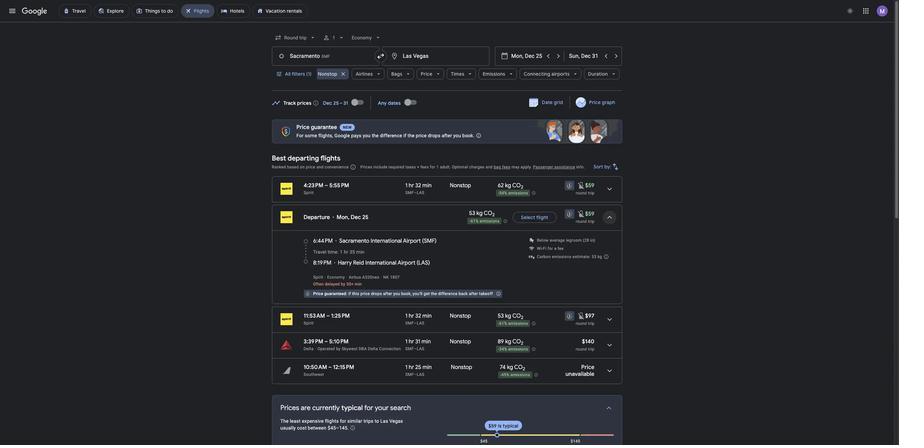 Task type: describe. For each thing, give the bounding box(es) containing it.
31
[[416, 338, 421, 345]]

wi-fi for a fee
[[537, 246, 564, 251]]

59 US dollars text field
[[586, 211, 595, 217]]

1 hr 32 min smf – las for 5:55 pm
[[406, 182, 432, 195]]

price graph
[[590, 99, 616, 105]]

price for price unavailable
[[582, 364, 595, 371]]

bags
[[392, 71, 403, 77]]

times
[[451, 71, 465, 77]]

a
[[555, 246, 557, 251]]

34%
[[500, 347, 508, 352]]

departing
[[288, 154, 319, 163]]

nonstop button
[[314, 66, 349, 82]]

flight details. leaves sacramento international airport at 11:53 am on monday, december 25 and arrives at harry reid international airport at 1:25 pm on monday, december 25. image
[[602, 311, 618, 328]]

2 inside 89 kg co 2
[[521, 340, 524, 346]]

0 vertical spatial 61%
[[471, 219, 479, 223]]

airbus
[[349, 275, 361, 280]]

bags button
[[387, 66, 414, 82]]

smf for 5:55 pm
[[406, 190, 414, 195]]

usually
[[281, 425, 296, 431]]

2 horizontal spatial after
[[469, 291, 478, 296]]

swap origin and destination. image
[[377, 52, 385, 60]]

mon, dec 25
[[337, 214, 369, 221]]

- for 1:25 pm
[[498, 321, 500, 326]]

leaves sacramento international airport at 11:53 am on monday, december 25 and arrives at harry reid international airport at 1:25 pm on monday, december 25. element
[[304, 313, 350, 319]]

search
[[390, 404, 411, 412]]

62 kg co 2
[[498, 182, 524, 190]]

round for 59 us dollars text box in the top of the page
[[576, 219, 587, 224]]

0 vertical spatial learn more about price guarantee image
[[471, 127, 487, 144]]

1 horizontal spatial if
[[404, 133, 407, 138]]

carbon
[[537, 254, 551, 259]]

las for 1:25 pm
[[417, 321, 425, 326]]

main content containing best departing flights
[[272, 94, 662, 445]]

1 button
[[320, 29, 348, 46]]

prices for prices are currently typical for your search
[[281, 404, 299, 412]]

skywest
[[342, 346, 358, 351]]

2 for 5:55 pm
[[521, 184, 524, 190]]

1 horizontal spatial after
[[442, 133, 452, 138]]

2 vertical spatial price
[[361, 291, 370, 296]]

 image for spirit
[[325, 275, 326, 280]]

for left your at bottom
[[364, 404, 373, 412]]

las up get at the left of page
[[419, 260, 428, 266]]

0 horizontal spatial you
[[363, 133, 371, 138]]

140 US dollars text field
[[582, 338, 595, 345]]

kg for 5:55 pm
[[505, 182, 511, 189]]

convenience
[[325, 165, 349, 169]]

price for price
[[421, 71, 433, 77]]

trips
[[364, 418, 374, 424]]

for
[[297, 133, 304, 138]]

32 for 5:55 pm
[[416, 182, 421, 189]]

nonstop inside popup button
[[318, 71, 337, 77]]

change appearance image
[[843, 3, 859, 19]]

6:44 pm
[[313, 238, 333, 244]]

0 horizontal spatial if
[[349, 291, 351, 296]]

1 and from the left
[[317, 165, 324, 169]]

ranked based on price and convenience
[[272, 165, 349, 169]]

1 horizontal spatial difference
[[438, 291, 458, 296]]

may
[[512, 165, 520, 169]]

this
[[352, 291, 359, 296]]

0 horizontal spatial drops
[[371, 291, 382, 296]]

co inside 89 kg co 2
[[513, 338, 521, 345]]

hr inside the 1 hr 31 min smf – las
[[409, 338, 414, 345]]

1 horizontal spatial the
[[408, 133, 415, 138]]

below average legroom (28 in)
[[537, 238, 596, 243]]

you'll
[[413, 291, 423, 296]]

passenger assistance button
[[533, 165, 576, 169]]

kg for 12:15 pm
[[507, 364, 513, 371]]

bag fees button
[[494, 165, 511, 169]]

airports
[[552, 71, 570, 77]]

least
[[290, 418, 301, 424]]

loading results progress bar
[[0, 22, 895, 23]]

all filters (1) button
[[272, 66, 317, 82]]

the least expensive flights for similar trips to las vegas usually cost between $45–145 .
[[281, 418, 403, 431]]

min for 5:10 pm
[[422, 338, 431, 345]]

1:25 pm
[[331, 313, 350, 319]]

any dates
[[378, 100, 401, 106]]

leaves sacramento international airport at 10:50 am on monday, december 25 and arrives at harry reid international airport at 12:15 pm on monday, december 25. element
[[304, 364, 354, 371]]

southwest
[[304, 372, 324, 377]]

charges
[[469, 165, 485, 169]]

las for 5:55 pm
[[417, 190, 425, 195]]

duration
[[589, 71, 608, 77]]

round for $97 text box
[[576, 321, 587, 326]]

- for 12:15 pm
[[501, 373, 502, 377]]

leaves sacramento international airport at 4:23 pm on monday, december 25 and arrives at harry reid international airport at 5:55 pm on monday, december 25. element
[[304, 182, 349, 189]]

1 horizontal spatial 53
[[498, 313, 504, 319]]

sort by: button
[[591, 159, 623, 175]]

for inside the least expensive flights for similar trips to las vegas usually cost between $45–145 .
[[340, 418, 346, 424]]

often
[[313, 282, 324, 287]]

this price for this flight doesn't include overhead bin access. if you need a carry-on bag, use the bags filter to update prices. image for 62
[[577, 181, 586, 189]]

0 horizontal spatial the
[[372, 133, 379, 138]]

1 horizontal spatial 53 kg co 2
[[498, 313, 524, 321]]

learn more about price insights image
[[350, 425, 356, 431]]

sacramento
[[340, 238, 370, 244]]

1 horizontal spatial you
[[394, 291, 400, 296]]

taxes
[[406, 165, 416, 169]]

2 vertical spatial $59
[[489, 423, 497, 429]]

1 vertical spatial  image
[[381, 275, 382, 280]]

spirit for 11:53 am
[[304, 321, 314, 326]]

mon,
[[337, 214, 350, 221]]

learn more about ranking image
[[350, 164, 357, 170]]

nonstop for 5:55 pm
[[450, 182, 471, 189]]

0 horizontal spatial (
[[417, 260, 419, 266]]

leaves sacramento international airport at 3:39 pm on monday, december 25 and arrives at harry reid international airport at 5:10 pm on monday, december 25. element
[[304, 338, 349, 345]]

$97
[[586, 313, 595, 319]]

– up operated
[[325, 338, 328, 345]]

Departure time: 11:53 AM. text field
[[304, 313, 325, 319]]

flight details. leaves sacramento international airport at 10:50 am on monday, december 25 and arrives at harry reid international airport at 12:15 pm on monday, december 25. image
[[602, 363, 618, 379]]

vegas
[[390, 418, 403, 424]]

select flight
[[521, 214, 549, 220]]

a320neo
[[363, 275, 380, 280]]

hr for 5:55 pm
[[409, 182, 414, 189]]

price unavailable
[[566, 364, 595, 378]]

total duration 1 hr 32 min. element for 53
[[406, 313, 450, 320]]

Arrival time: 5:10 PM. text field
[[329, 338, 349, 345]]

dec 25 – 31
[[323, 100, 348, 106]]

Departure time: 6:44 PM. text field
[[313, 238, 333, 244]]

emissions
[[483, 71, 506, 77]]

connection
[[379, 346, 401, 351]]

required
[[389, 165, 405, 169]]

12:15 pm
[[333, 364, 354, 371]]

Arrival time: 1:25 PM. text field
[[331, 313, 350, 319]]

Arrival time: 8:19 PM. text field
[[313, 260, 332, 266]]

price for price guaranteed : if this price drops after you book, you'll get the difference back after takeoff
[[313, 291, 323, 296]]

1 fees from the left
[[421, 165, 429, 169]]

10:50 am
[[304, 364, 327, 371]]

5:10 pm
[[329, 338, 349, 345]]

harry
[[338, 260, 352, 266]]

$59 for 59 us dollars text box in the top of the page
[[586, 211, 595, 217]]

Return text field
[[570, 47, 601, 65]]

sort by:
[[594, 164, 612, 170]]

dba
[[359, 346, 367, 351]]

nonstop for 1:25 pm
[[450, 313, 471, 319]]

trip for $97 text box
[[588, 321, 595, 326]]

round trip for 53
[[576, 321, 595, 326]]

kg for 5:10 pm
[[506, 338, 512, 345]]

25 – 31
[[334, 100, 348, 106]]

1 vertical spatial )
[[428, 260, 430, 266]]

45%
[[502, 373, 510, 377]]

graph
[[602, 99, 616, 105]]

min for 5:55 pm
[[423, 182, 432, 189]]

for some flights, google pays you the difference if the price drops after you book.
[[297, 133, 475, 138]]

connecting airports button
[[520, 66, 582, 82]]

connecting airports
[[524, 71, 570, 77]]

delayed
[[325, 282, 340, 287]]

prices are currently typical for your search
[[281, 404, 411, 412]]

– inside 10:50 am – 12:15 pm southwest
[[329, 364, 332, 371]]

based
[[287, 165, 299, 169]]

-34% emissions
[[498, 347, 528, 352]]

1 vertical spatial typical
[[503, 423, 519, 429]]

2 horizontal spatial you
[[454, 133, 461, 138]]

2 for 12:15 pm
[[523, 366, 526, 372]]

emissions for 12:15 pm
[[511, 373, 531, 377]]

pays
[[351, 133, 362, 138]]

1 delta from the left
[[304, 346, 314, 351]]

flights inside the least expensive flights for similar trips to las vegas usually cost between $45–145 .
[[325, 418, 339, 424]]

book.
[[463, 133, 475, 138]]

times button
[[447, 66, 476, 82]]

62
[[498, 182, 504, 189]]

2 and from the left
[[486, 165, 493, 169]]

price for price guarantee
[[297, 124, 310, 131]]

2 this price for this flight doesn't include overhead bin access. if you need a carry-on bag, use the bags filter to update prices. image from the top
[[577, 210, 586, 218]]

$140
[[582, 338, 595, 345]]

0 vertical spatial airport
[[403, 238, 421, 244]]

1807
[[390, 275, 400, 280]]

Departure time: 10:50 AM. text field
[[304, 364, 327, 371]]

prices for prices include required taxes + fees for 1 adult. optional charges and bag fees may apply. passenger assistance
[[361, 165, 373, 169]]

by:
[[605, 164, 612, 170]]

fee
[[558, 246, 564, 251]]

1 horizontal spatial learn more about price guarantee image
[[490, 286, 507, 302]]

bag
[[494, 165, 501, 169]]

– inside the 4:23 pm – 5:55 pm spirit
[[325, 182, 328, 189]]

price graph button
[[572, 96, 621, 109]]

2 horizontal spatial the
[[431, 291, 437, 296]]

32 for 1:25 pm
[[416, 313, 421, 319]]

round inside $140 round trip
[[576, 347, 587, 352]]

3:39 pm – 5:10 pm
[[304, 338, 349, 345]]



Task type: vqa. For each thing, say whether or not it's contained in the screenshot.
Send corresponding to Send Product Feedback
no



Task type: locate. For each thing, give the bounding box(es) containing it.
by left "30+"
[[341, 282, 345, 287]]

price up +
[[416, 133, 427, 138]]

price down 'often'
[[313, 291, 323, 296]]

0 vertical spatial dec
[[323, 100, 332, 106]]

0 vertical spatial difference
[[380, 133, 402, 138]]

 image
[[333, 214, 334, 221], [381, 275, 382, 280]]

legroom
[[566, 238, 582, 243]]

59 US dollars text field
[[586, 182, 595, 189]]

connecting
[[524, 71, 551, 77]]

kg inside 74 kg co 2
[[507, 364, 513, 371]]

0 horizontal spatial typical
[[342, 404, 363, 412]]

this price for this flight doesn't include overhead bin access. if you need a carry-on bag, use the bags filter to update prices. image
[[577, 181, 586, 189], [577, 210, 586, 218], [577, 312, 586, 320]]

total duration 1 hr 32 min. element down get at the left of page
[[406, 313, 450, 320]]

typical up similar
[[342, 404, 363, 412]]

-61% emissions down 54%
[[470, 219, 500, 223]]

1 vertical spatial if
[[349, 291, 351, 296]]

emissions down 54%
[[480, 219, 500, 223]]

1 horizontal spatial drops
[[428, 133, 441, 138]]

– left the 12:15 pm
[[329, 364, 332, 371]]

:
[[346, 291, 347, 296]]

flight details. leaves sacramento international airport at 3:39 pm on monday, december 25 and arrives at harry reid international airport at 5:10 pm on monday, december 25. image
[[602, 337, 618, 353]]

emissions for 5:10 pm
[[509, 347, 528, 352]]

emissions for 5:55 pm
[[509, 191, 528, 196]]

emissions button
[[479, 66, 517, 82]]

1 vertical spatial learn more about price guarantee image
[[490, 286, 507, 302]]

co inside the 62 kg co 2
[[513, 182, 521, 189]]

drops up the adult.
[[428, 133, 441, 138]]

1 horizontal spatial  image
[[325, 275, 326, 280]]

– inside 1 hr 25 min smf – las
[[414, 372, 417, 377]]

travel time: 1 hr 35 min
[[313, 249, 365, 255]]

reid
[[353, 260, 364, 266]]

kg inside 89 kg co 2
[[506, 338, 512, 345]]

round
[[576, 191, 587, 195], [576, 219, 587, 224], [576, 321, 587, 326], [576, 347, 587, 352]]

airlines button
[[352, 66, 385, 82]]

0 vertical spatial price
[[416, 133, 427, 138]]

1 horizontal spatial 25
[[416, 364, 422, 371]]

0 vertical spatial -61% emissions
[[470, 219, 500, 223]]

1 vertical spatial total duration 1 hr 32 min. element
[[406, 313, 450, 320]]

international up nk
[[366, 260, 397, 266]]

trip down $97 text box
[[588, 321, 595, 326]]

new
[[343, 125, 352, 130]]

emissions down 89 kg co 2 on the right bottom of the page
[[509, 347, 528, 352]]

 image up delayed at the left bottom of the page
[[325, 275, 326, 280]]

$145
[[571, 439, 581, 444]]

1 horizontal spatial dec
[[351, 214, 361, 221]]

trip for 59 us dollars text box in the top of the page
[[588, 219, 595, 224]]

0 horizontal spatial after
[[383, 291, 392, 296]]

prices
[[297, 100, 312, 106]]

(28
[[583, 238, 590, 243]]

0 horizontal spatial difference
[[380, 133, 402, 138]]

2 fees from the left
[[502, 165, 511, 169]]

flight
[[537, 214, 549, 220]]

0 horizontal spatial 53
[[469, 210, 476, 217]]

Arrival time: 5:55 PM. text field
[[330, 182, 349, 189]]

none search field containing all filters (1)
[[272, 29, 623, 91]]

fees right the "bag"
[[502, 165, 511, 169]]

round trip down $97 text box
[[576, 321, 595, 326]]

0 vertical spatial prices
[[361, 165, 373, 169]]

1 horizontal spatial  image
[[381, 275, 382, 280]]

1 vertical spatial flights
[[325, 418, 339, 424]]

total duration 1 hr 32 min. element down +
[[406, 182, 450, 190]]

– down "31"
[[414, 346, 417, 351]]

– down taxes
[[414, 190, 417, 195]]

find the best price region
[[272, 94, 623, 114]]

25 down the 1 hr 31 min smf – las on the left of page
[[416, 364, 422, 371]]

book,
[[401, 291, 412, 296]]

round for 59 us dollars text field
[[576, 191, 587, 195]]

include
[[374, 165, 388, 169]]

flights up convenience
[[321, 154, 341, 163]]

2 inside 74 kg co 2
[[523, 366, 526, 372]]

total duration 1 hr 32 min. element
[[406, 182, 450, 190], [406, 313, 450, 320]]

1 trip from the top
[[588, 191, 595, 195]]

all filters (1)
[[285, 71, 312, 77]]

1 vertical spatial 1 hr 32 min smf – las
[[406, 313, 432, 326]]

the
[[372, 133, 379, 138], [408, 133, 415, 138], [431, 291, 437, 296]]

hr left "31"
[[409, 338, 414, 345]]

round down $140
[[576, 347, 587, 352]]

1 vertical spatial airport
[[398, 260, 416, 266]]

price right this on the bottom left
[[361, 291, 370, 296]]

0 horizontal spatial 61%
[[471, 219, 479, 223]]

1 horizontal spatial (
[[422, 238, 424, 244]]

0 vertical spatial 53 kg co 2
[[469, 210, 495, 218]]

 image
[[325, 275, 326, 280], [315, 346, 316, 351]]

you left book.
[[454, 133, 461, 138]]

0 horizontal spatial 53 kg co 2
[[469, 210, 495, 218]]

co for 5:55 pm
[[513, 182, 521, 189]]

0 horizontal spatial  image
[[333, 214, 334, 221]]

optional
[[452, 165, 468, 169]]

international up the harry reid international airport ( las ) in the bottom left of the page
[[371, 238, 402, 244]]

.
[[348, 425, 349, 431]]

0 horizontal spatial price
[[306, 165, 316, 169]]

0 horizontal spatial fees
[[421, 165, 429, 169]]

the right get at the left of page
[[431, 291, 437, 296]]

grid
[[554, 99, 563, 105]]

round trip down 59 us dollars text field
[[576, 191, 595, 195]]

1 horizontal spatial fees
[[502, 165, 511, 169]]

las for 12:15 pm
[[417, 372, 425, 377]]

35
[[350, 249, 355, 255]]

32 down you'll
[[416, 313, 421, 319]]

spirit inside the 4:23 pm – 5:55 pm spirit
[[304, 190, 314, 195]]

Departure text field
[[512, 47, 543, 65]]

las inside the 1 hr 31 min smf – las
[[417, 346, 425, 351]]

1 total duration 1 hr 32 min. element from the top
[[406, 182, 450, 190]]

price up 'for'
[[297, 124, 310, 131]]

1 this price for this flight doesn't include overhead bin access. if you need a carry-on bag, use the bags filter to update prices. image from the top
[[577, 181, 586, 189]]

spirit down 11:53 am
[[304, 321, 314, 326]]

total duration 1 hr 31 min. element
[[406, 338, 450, 346]]

Arrival time: 12:15 PM. text field
[[333, 364, 354, 371]]

1 vertical spatial international
[[366, 260, 397, 266]]

sacramento international airport ( smf )
[[340, 238, 437, 244]]

you left book, in the left bottom of the page
[[394, 291, 400, 296]]

if
[[404, 133, 407, 138], [349, 291, 351, 296]]

min inside 1 hr 25 min smf – las
[[423, 364, 432, 371]]

2 for 1:25 pm
[[521, 315, 524, 321]]

1 vertical spatial 61%
[[500, 321, 508, 326]]

25 inside 1 hr 25 min smf – las
[[416, 364, 422, 371]]

spirit for 4:23 pm
[[304, 190, 314, 195]]

0 horizontal spatial  image
[[315, 346, 316, 351]]

3 round from the top
[[576, 321, 587, 326]]

25 for dec
[[363, 214, 369, 221]]

4 round from the top
[[576, 347, 587, 352]]

1 vertical spatial -61% emissions
[[498, 321, 528, 326]]

25 right mon,
[[363, 214, 369, 221]]

3 round trip from the top
[[576, 321, 595, 326]]

1 hr 32 min smf – las for 1:25 pm
[[406, 313, 432, 326]]

1 vertical spatial this price for this flight doesn't include overhead bin access. if you need a carry-on bag, use the bags filter to update prices. image
[[577, 210, 586, 218]]

1 round from the top
[[576, 191, 587, 195]]

– inside the 1 hr 31 min smf – las
[[414, 346, 417, 351]]

1 horizontal spatial and
[[486, 165, 493, 169]]

hr for 1:25 pm
[[409, 313, 414, 319]]

typical right is
[[503, 423, 519, 429]]

min for 12:15 pm
[[423, 364, 432, 371]]

back
[[459, 291, 468, 296]]

harry reid international airport ( las )
[[338, 260, 430, 266]]

unavailable
[[566, 371, 595, 378]]

dec right learn more about tracked prices image at the top
[[323, 100, 332, 106]]

emissions down fee
[[552, 254, 572, 259]]

round trip down 59 us dollars text box in the top of the page
[[576, 219, 595, 224]]

prices right 'learn more about ranking' image
[[361, 165, 373, 169]]

this price for this flight doesn't include overhead bin access. if you need a carry-on bag, use the bags filter to update prices. image up 140 us dollars text field
[[577, 312, 586, 320]]

spirit inside 11:53 am – 1:25 pm spirit
[[304, 321, 314, 326]]

 image left nk
[[381, 275, 382, 280]]

0 vertical spatial (
[[422, 238, 424, 244]]

0 vertical spatial this price for this flight doesn't include overhead bin access. if you need a carry-on bag, use the bags filter to update prices. image
[[577, 181, 586, 189]]

Departure time: 4:23 PM. text field
[[304, 182, 324, 189]]

32 down +
[[416, 182, 421, 189]]

+
[[417, 165, 420, 169]]

spirit down 4:23 pm text field
[[304, 190, 314, 195]]

takeoff
[[479, 291, 493, 296]]

duration button
[[584, 66, 620, 82]]

kg
[[505, 182, 511, 189], [477, 210, 483, 217], [598, 254, 603, 259], [505, 313, 512, 319], [506, 338, 512, 345], [507, 364, 513, 371]]

0 vertical spatial typical
[[342, 404, 363, 412]]

dec inside find the best price region
[[323, 100, 332, 106]]

None field
[[272, 31, 319, 44], [349, 31, 384, 44], [272, 31, 319, 44], [349, 31, 384, 44]]

the up taxes
[[408, 133, 415, 138]]

hr down taxes
[[409, 182, 414, 189]]

1 1 hr 32 min smf – las from the top
[[406, 182, 432, 195]]

kg inside the 62 kg co 2
[[505, 182, 511, 189]]

0 vertical spatial )
[[435, 238, 437, 244]]

4 trip from the top
[[588, 347, 595, 352]]

delta down 3:39 pm text box
[[304, 346, 314, 351]]

las down "31"
[[417, 346, 425, 351]]

hr down the 1 hr 31 min smf – las on the left of page
[[409, 364, 414, 371]]

las down total duration 1 hr 25 min. element on the bottom of the page
[[417, 372, 425, 377]]

– inside 11:53 am – 1:25 pm spirit
[[327, 313, 330, 319]]

0 vertical spatial spirit
[[304, 190, 314, 195]]

1 hr 31 min smf – las
[[406, 338, 431, 351]]

after left book.
[[442, 133, 452, 138]]

smf for 12:15 pm
[[406, 372, 414, 377]]

some
[[305, 133, 317, 138]]

time:
[[328, 249, 339, 255]]

2 vertical spatial this price for this flight doesn't include overhead bin access. if you need a carry-on bag, use the bags filter to update prices. image
[[577, 312, 586, 320]]

dec
[[323, 100, 332, 106], [351, 214, 361, 221]]

Departure time: 3:39 PM. text field
[[304, 338, 323, 345]]

2 vertical spatial spirit
[[304, 321, 314, 326]]

0 horizontal spatial delta
[[304, 346, 314, 351]]

1 vertical spatial drops
[[371, 291, 382, 296]]

-61% emissions up 89 kg co 2 on the right bottom of the page
[[498, 321, 528, 326]]

11:53 am
[[304, 313, 325, 319]]

min inside the 1 hr 31 min smf – las
[[422, 338, 431, 345]]

average
[[550, 238, 565, 243]]

kg for 1:25 pm
[[505, 313, 512, 319]]

2 round trip from the top
[[576, 219, 595, 224]]

carbon emissions estimate: 53 kilograms element
[[537, 254, 603, 259]]

4:23 pm
[[304, 182, 324, 189]]

$59 up in) in the right of the page
[[586, 211, 595, 217]]

1 32 from the top
[[416, 182, 421, 189]]

flights
[[321, 154, 341, 163], [325, 418, 339, 424]]

74 kg co 2
[[500, 364, 526, 372]]

0 vertical spatial  image
[[325, 275, 326, 280]]

after right back
[[469, 291, 478, 296]]

price guaranteed : if this price drops after you book, you'll get the difference back after takeoff
[[313, 291, 493, 296]]

round down 59 us dollars text field
[[576, 191, 587, 195]]

any
[[378, 100, 387, 106]]

4:23 pm – 5:55 pm spirit
[[304, 182, 349, 195]]

nonstop
[[318, 71, 337, 77], [450, 182, 471, 189], [450, 313, 471, 319], [450, 338, 471, 345], [451, 364, 472, 371]]

by down 5:10 pm
[[336, 346, 341, 351]]

price left flight details. leaves sacramento international airport at 10:50 am on monday, december 25 and arrives at harry reid international airport at 12:15 pm on monday, december 25. image
[[582, 364, 595, 371]]

53
[[469, 210, 476, 217], [592, 254, 597, 259], [498, 313, 504, 319]]

round trip for 62
[[576, 191, 595, 195]]

 image left mon,
[[333, 214, 334, 221]]

61%
[[471, 219, 479, 223], [500, 321, 508, 326]]

$59 left flight details. leaves sacramento international airport at 4:23 pm on monday, december 25 and arrives at harry reid international airport at 5:55 pm on monday, december 25. image
[[586, 182, 595, 189]]

fees right +
[[421, 165, 429, 169]]

price inside popup button
[[421, 71, 433, 77]]

1 vertical spatial round trip
[[576, 219, 595, 224]]

None text field
[[382, 47, 490, 66]]

0 vertical spatial 53
[[469, 210, 476, 217]]

1 horizontal spatial by
[[341, 282, 345, 287]]

price right on
[[306, 165, 316, 169]]

flights,
[[319, 133, 333, 138]]

after
[[442, 133, 452, 138], [383, 291, 392, 296], [469, 291, 478, 296]]

price right bags "popup button"
[[421, 71, 433, 77]]

trip down $140
[[588, 347, 595, 352]]

2 delta from the left
[[368, 346, 378, 351]]

1 vertical spatial price
[[306, 165, 316, 169]]

2 vertical spatial round trip
[[576, 321, 595, 326]]

nonstop flight. element for 89
[[450, 338, 471, 346]]

emissions down 74 kg co 2
[[511, 373, 531, 377]]

smf for 1:25 pm
[[406, 321, 414, 326]]

often delayed by 30+ min
[[313, 282, 362, 287]]

main content
[[272, 94, 662, 445]]

1 vertical spatial 32
[[416, 313, 421, 319]]

if right :
[[349, 291, 351, 296]]

1 horizontal spatial 61%
[[500, 321, 508, 326]]

– up "31"
[[414, 321, 417, 326]]

0 horizontal spatial and
[[317, 165, 324, 169]]

1 horizontal spatial )
[[435, 238, 437, 244]]

and down best departing flights
[[317, 165, 324, 169]]

las inside 1 hr 25 min smf – las
[[417, 372, 425, 377]]

and left the "bag"
[[486, 165, 493, 169]]

total duration 1 hr 25 min. element
[[406, 364, 451, 372]]

nonstop flight. element for 62
[[450, 182, 471, 190]]

difference left back
[[438, 291, 458, 296]]

0 vertical spatial drops
[[428, 133, 441, 138]]

2 1 hr 32 min smf – las from the top
[[406, 313, 432, 326]]

nonstop flight. element for 74
[[451, 364, 472, 372]]

fi
[[543, 246, 547, 251]]

cost
[[297, 425, 307, 431]]

difference up required
[[380, 133, 402, 138]]

trip for 59 us dollars text field
[[588, 191, 595, 195]]

total duration 1 hr 32 min. element for 62
[[406, 182, 450, 190]]

wi-
[[537, 246, 543, 251]]

1 vertical spatial  image
[[315, 346, 316, 351]]

0 vertical spatial round trip
[[576, 191, 595, 195]]

assistance
[[555, 165, 576, 169]]

price inside button
[[590, 99, 601, 105]]

1 vertical spatial dec
[[351, 214, 361, 221]]

nonstop for 12:15 pm
[[451, 364, 472, 371]]

your
[[375, 404, 389, 412]]

learn more about price guarantee image
[[471, 127, 487, 144], [490, 286, 507, 302]]

this price for this flight doesn't include overhead bin access. if you need a carry-on bag, use the bags filter to update prices. image for 53
[[577, 312, 586, 320]]

emissions up 89 kg co 2 on the right bottom of the page
[[509, 321, 528, 326]]

co for 12:15 pm
[[515, 364, 523, 371]]

smf inside the 1 hr 31 min smf – las
[[406, 346, 414, 351]]

currently
[[312, 404, 340, 412]]

2 32 from the top
[[416, 313, 421, 319]]

dates
[[388, 100, 401, 106]]

2 round from the top
[[576, 219, 587, 224]]

1 vertical spatial 53
[[592, 254, 597, 259]]

prices up the
[[281, 404, 299, 412]]

0 vertical spatial 1 hr 32 min smf – las
[[406, 182, 432, 195]]

fees
[[421, 165, 429, 169], [502, 165, 511, 169]]

1 vertical spatial 53 kg co 2
[[498, 313, 524, 321]]

1 inside popup button
[[333, 35, 335, 40]]

main menu image
[[8, 7, 16, 15]]

1 inside 1 hr 25 min smf – las
[[406, 364, 408, 371]]

trip down 59 us dollars text box in the top of the page
[[588, 219, 595, 224]]

nk 1807
[[384, 275, 400, 280]]

 image for delta
[[315, 346, 316, 351]]

adult.
[[440, 165, 451, 169]]

$59 for 59 us dollars text field
[[586, 182, 595, 189]]

emissions down the 62 kg co 2
[[509, 191, 528, 196]]

for left the a
[[548, 246, 553, 251]]

prices
[[361, 165, 373, 169], [281, 404, 299, 412]]

emissions for 1:25 pm
[[509, 321, 528, 326]]

select
[[521, 214, 536, 220]]

learn more about tracked prices image
[[313, 100, 319, 106]]

None search field
[[272, 29, 623, 91]]

2 vertical spatial 53
[[498, 313, 504, 319]]

on
[[300, 165, 305, 169]]

hr down book, in the left bottom of the page
[[409, 313, 414, 319]]

2 horizontal spatial price
[[416, 133, 427, 138]]

typical
[[342, 404, 363, 412], [503, 423, 519, 429]]

las down +
[[417, 190, 425, 195]]

0 vertical spatial flights
[[321, 154, 341, 163]]

by
[[341, 282, 345, 287], [336, 346, 341, 351]]

– down total duration 1 hr 25 min. element on the bottom of the page
[[414, 372, 417, 377]]

– right 4:23 pm text field
[[325, 182, 328, 189]]

1 vertical spatial spirit
[[313, 275, 324, 280]]

hr inside 1 hr 25 min smf – las
[[409, 364, 414, 371]]

0 horizontal spatial dec
[[323, 100, 332, 106]]

filters
[[292, 71, 305, 77]]

hr for 12:15 pm
[[409, 364, 414, 371]]

round down $97 text box
[[576, 321, 587, 326]]

None text field
[[272, 47, 380, 66]]

-61% emissions
[[470, 219, 500, 223], [498, 321, 528, 326]]

ranked
[[272, 165, 286, 169]]

25 for hr
[[416, 364, 422, 371]]

smf inside 1 hr 25 min smf – las
[[406, 372, 414, 377]]

the right pays
[[372, 133, 379, 138]]

2 total duration 1 hr 32 min. element from the top
[[406, 313, 450, 320]]

min for 1:25 pm
[[423, 313, 432, 319]]

for up $45–145
[[340, 418, 346, 424]]

drops down a320neo
[[371, 291, 382, 296]]

nk
[[384, 275, 389, 280]]

1 vertical spatial by
[[336, 346, 341, 351]]

nonstop flight. element
[[450, 182, 471, 190], [450, 313, 471, 320], [450, 338, 471, 346], [451, 364, 472, 372]]

you right pays
[[363, 133, 371, 138]]

price inside price unavailable
[[582, 364, 595, 371]]

1 vertical spatial 25
[[416, 364, 422, 371]]

2 trip from the top
[[588, 219, 595, 224]]

1 vertical spatial difference
[[438, 291, 458, 296]]

las up "31"
[[417, 321, 425, 326]]

dec right mon,
[[351, 214, 361, 221]]

1 horizontal spatial price
[[361, 291, 370, 296]]

– left the arrival time: 1:25 pm. text box
[[327, 313, 330, 319]]

0 vertical spatial if
[[404, 133, 407, 138]]

0 horizontal spatial learn more about price guarantee image
[[471, 127, 487, 144]]

1 hr 32 min smf – las down +
[[406, 182, 432, 195]]

for left the adult.
[[430, 165, 436, 169]]

co for 1:25 pm
[[513, 313, 521, 319]]

1 hr 32 min smf – las up "31"
[[406, 313, 432, 326]]

nonstop flight. element for 53
[[450, 313, 471, 320]]

this price for this flight doesn't include overhead bin access. if you need a carry-on bag, use the bags filter to update prices. image left flight details. leaves sacramento international airport at 4:23 pm on monday, december 25 and arrives at harry reid international airport at 5:55 pm on monday, december 25. image
[[577, 181, 586, 189]]

- for 5:55 pm
[[498, 191, 500, 196]]

3 this price for this flight doesn't include overhead bin access. if you need a carry-on bag, use the bags filter to update prices. image from the top
[[577, 312, 586, 320]]

1 horizontal spatial typical
[[503, 423, 519, 429]]

0 horizontal spatial )
[[428, 260, 430, 266]]

airlines
[[356, 71, 373, 77]]

smf
[[406, 190, 414, 195], [424, 238, 435, 244], [406, 321, 414, 326], [406, 346, 414, 351], [406, 372, 414, 377]]

co inside 74 kg co 2
[[515, 364, 523, 371]]

las
[[417, 190, 425, 195], [419, 260, 428, 266], [417, 321, 425, 326], [417, 346, 425, 351], [417, 372, 425, 377]]

0 horizontal spatial by
[[336, 346, 341, 351]]

delta right dba
[[368, 346, 378, 351]]

trip down 59 us dollars text field
[[588, 191, 595, 195]]

hr left the 35
[[344, 249, 349, 255]]

flight details. leaves sacramento international airport at 4:23 pm on monday, december 25 and arrives at harry reid international airport at 5:55 pm on monday, december 25. image
[[602, 181, 618, 197]]

round down 59 us dollars text box in the top of the page
[[576, 219, 587, 224]]

0 horizontal spatial prices
[[281, 404, 299, 412]]

1 vertical spatial (
[[417, 260, 419, 266]]

1 inside the 1 hr 31 min smf – las
[[406, 338, 408, 345]]

0 vertical spatial $59
[[586, 182, 595, 189]]

$59 left is
[[489, 423, 497, 429]]

spirit up 'often'
[[313, 275, 324, 280]]

after down nk
[[383, 291, 392, 296]]

1 round trip from the top
[[576, 191, 595, 195]]

2 inside the 62 kg co 2
[[521, 184, 524, 190]]

 image down 3:39 pm text box
[[315, 346, 316, 351]]

passenger
[[533, 165, 554, 169]]

10:50 am – 12:15 pm southwest
[[304, 364, 354, 377]]

0 vertical spatial international
[[371, 238, 402, 244]]

date grid
[[542, 99, 563, 105]]

trip inside $140 round trip
[[588, 347, 595, 352]]

if up taxes
[[404, 133, 407, 138]]

0 vertical spatial  image
[[333, 214, 334, 221]]

1
[[333, 35, 335, 40], [437, 165, 439, 169], [406, 182, 408, 189], [340, 249, 343, 255], [406, 313, 408, 319], [406, 338, 408, 345], [406, 364, 408, 371]]

2 horizontal spatial 53
[[592, 254, 597, 259]]

price for price graph
[[590, 99, 601, 105]]

3 trip from the top
[[588, 321, 595, 326]]

0 vertical spatial 32
[[416, 182, 421, 189]]

guarantee
[[311, 124, 337, 131]]

New feature text field
[[340, 124, 355, 131]]

1 horizontal spatial prices
[[361, 165, 373, 169]]

is
[[498, 423, 502, 429]]

97 US dollars text field
[[586, 313, 595, 319]]



